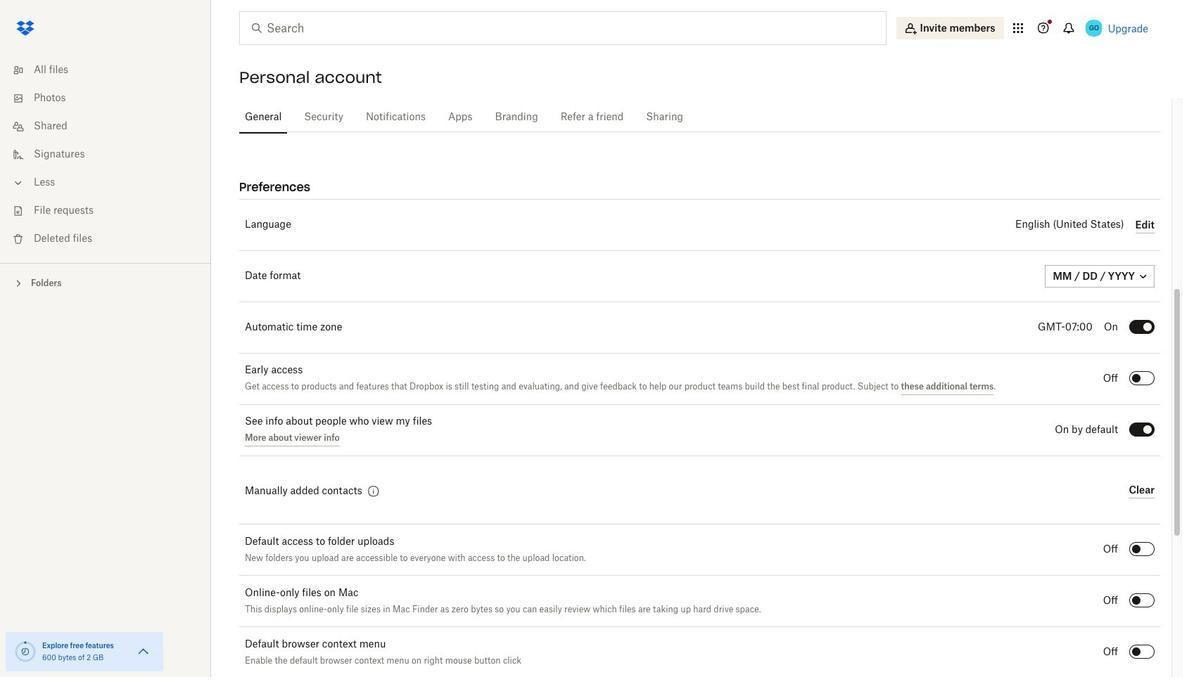 Task type: describe. For each thing, give the bounding box(es) containing it.
less image
[[11, 176, 25, 190]]

quota usage image
[[14, 641, 37, 664]]

dropbox image
[[11, 14, 39, 42]]



Task type: locate. For each thing, give the bounding box(es) containing it.
tab list
[[239, 99, 1161, 134]]

quota usage progress bar
[[14, 641, 37, 664]]

list
[[0, 48, 211, 263]]

Search text field
[[267, 20, 857, 37]]



Task type: vqa. For each thing, say whether or not it's contained in the screenshot.
"Menu Item"
no



